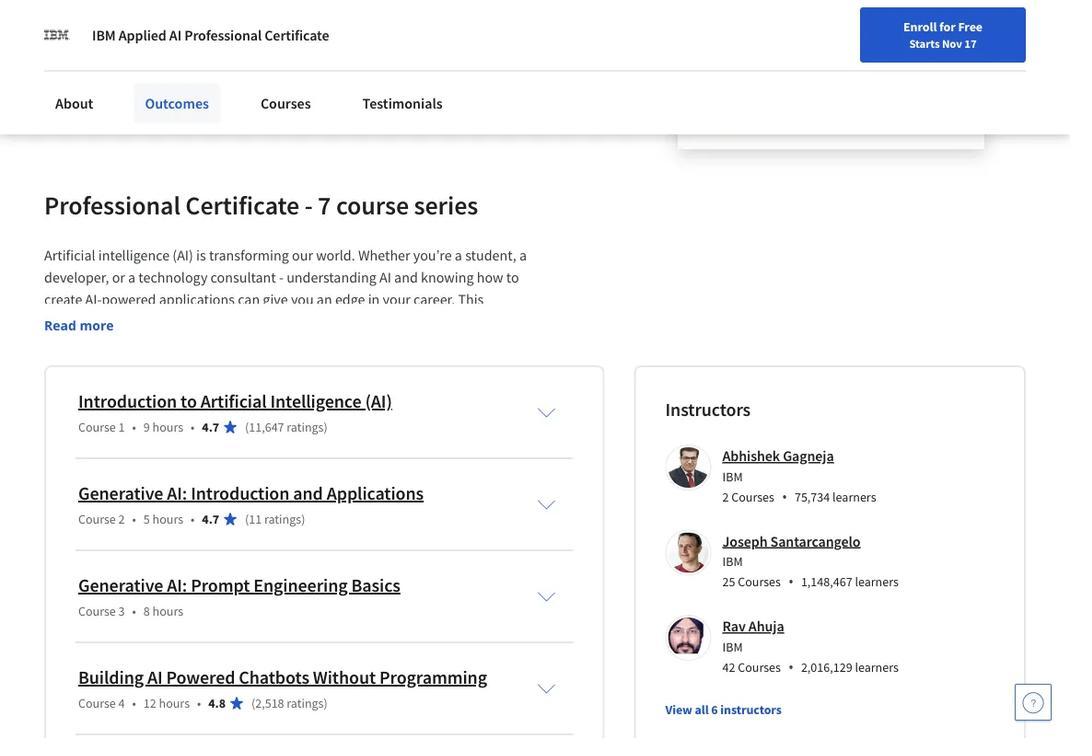 Task type: vqa. For each thing, say whether or not it's contained in the screenshot.
navigate,
no



Task type: locate. For each thing, give the bounding box(es) containing it.
professional up add this credential to your linkedin profile, resume, or cv share it on social media and in your performance review
[[184, 26, 262, 44]]

course inside generative ai: prompt engineering basics course 3 • 8 hours
[[78, 603, 116, 620]]

) right 11
[[301, 511, 305, 528]]

ai
[[169, 26, 182, 44], [380, 268, 391, 286], [502, 312, 514, 331], [147, 666, 163, 689]]

transforming
[[209, 246, 289, 264]]

learners right 1,148,467
[[855, 574, 899, 590]]

1 vertical spatial introduction
[[191, 482, 290, 505]]

learners right the 2,016,129
[[855, 659, 899, 676]]

ratings down intelligence
[[287, 419, 324, 436]]

1 generative from the top
[[78, 482, 163, 505]]

- up give
[[279, 268, 284, 286]]

and inside artificial intelligence (ai) is transforming our world. whether you're a student, a developer, or a technology consultant - understanding ai and knowing how to create ai-powered applications can give you an edge in your career. this professional certificate is designed to arm you with the skills to work as an ai developer.
[[394, 268, 418, 286]]

2 vertical spatial professional
[[44, 312, 120, 331]]

is
[[196, 246, 206, 264], [189, 312, 199, 331]]

courses inside joseph santarcangelo ibm 25 courses • 1,148,467 learners
[[738, 574, 781, 590]]

0 vertical spatial 4.7
[[202, 419, 219, 436]]

rav
[[723, 618, 746, 636]]

learners for santarcangelo
[[855, 574, 899, 590]]

1 horizontal spatial in
[[368, 290, 380, 308]]

1 vertical spatial artificial
[[201, 390, 267, 413]]

• left 8
[[132, 603, 136, 620]]

your up skills
[[383, 290, 411, 308]]

generative ai: prompt engineering basics course 3 • 8 hours
[[78, 574, 401, 620]]

developer.
[[44, 334, 109, 353]]

an
[[317, 290, 332, 308], [484, 312, 499, 331]]

and up the ( 11 ratings )
[[293, 482, 323, 505]]

your down linkedin
[[266, 74, 294, 93]]

powered
[[102, 290, 156, 308]]

0 horizontal spatial -
[[279, 268, 284, 286]]

professional
[[184, 26, 262, 44], [44, 189, 180, 221], [44, 312, 120, 331]]

introduction up 11
[[191, 482, 290, 505]]

1 vertical spatial in
[[368, 290, 380, 308]]

ratings for and
[[264, 511, 301, 528]]

2 vertical spatial )
[[324, 695, 328, 712]]

more
[[80, 317, 114, 334]]

1 ai: from the top
[[167, 482, 187, 505]]

introduction
[[78, 390, 177, 413], [191, 482, 290, 505]]

career
[[150, 3, 219, 35]]

generative ai: prompt engineering basics link
[[78, 574, 401, 597]]

course left 5
[[78, 511, 116, 528]]

learners
[[833, 489, 877, 505], [855, 574, 899, 590], [855, 659, 899, 676]]

2 vertical spatial certificate
[[123, 312, 186, 331]]

• left the 2,016,129
[[789, 657, 794, 677]]

certificate up profile, in the top of the page
[[265, 26, 329, 44]]

course 4 • 12 hours •
[[78, 695, 201, 712]]

1 horizontal spatial introduction
[[191, 482, 290, 505]]

0 horizontal spatial in
[[252, 74, 263, 93]]

hours for to
[[153, 419, 183, 436]]

2
[[723, 489, 729, 505], [118, 511, 125, 528]]

rav ahuja image
[[668, 618, 709, 659]]

2 horizontal spatial and
[[394, 268, 418, 286]]

• inside abhishek gagneja ibm 2 courses • 75,734 learners
[[782, 487, 788, 507]]

help center image
[[1023, 692, 1045, 714]]

4.8
[[208, 695, 226, 712]]

1 horizontal spatial 2
[[723, 489, 729, 505]]

courses
[[261, 94, 311, 112], [732, 489, 775, 505], [738, 574, 781, 590], [738, 659, 781, 676]]

2 vertical spatial your
[[383, 290, 411, 308]]

3
[[118, 603, 125, 620]]

artificial up developer,
[[44, 246, 95, 264]]

courses for joseph
[[738, 574, 781, 590]]

ibm inside the rav ahuja ibm 42 courses • 2,016,129 learners
[[723, 639, 743, 655]]

generative
[[78, 482, 163, 505], [78, 574, 163, 597]]

hours right 5
[[153, 511, 183, 528]]

about link
[[44, 83, 104, 123]]

5
[[144, 511, 150, 528]]

2 horizontal spatial your
[[383, 290, 411, 308]]

2 inside abhishek gagneja ibm 2 courses • 75,734 learners
[[723, 489, 729, 505]]

a
[[132, 3, 145, 35], [455, 246, 462, 264], [520, 246, 527, 264], [128, 268, 136, 286]]

)
[[324, 419, 328, 436], [301, 511, 305, 528], [324, 695, 328, 712]]

professional certificate - 7 course series
[[44, 189, 478, 221]]

0 vertical spatial or
[[396, 52, 409, 71]]

in down linkedin
[[252, 74, 263, 93]]

courses inside the rav ahuja ibm 42 courses • 2,016,129 learners
[[738, 659, 781, 676]]

0 vertical spatial generative
[[78, 482, 163, 505]]

generative inside generative ai: prompt engineering basics course 3 • 8 hours
[[78, 574, 163, 597]]

introduction to artificial intelligence (ai)
[[78, 390, 392, 413]]

knowing
[[421, 268, 474, 286]]

building
[[78, 666, 144, 689]]

(ai) right intelligence
[[365, 390, 392, 413]]

0 vertical spatial -
[[305, 189, 313, 221]]

developer,
[[44, 268, 109, 286]]

1 vertical spatial 4.7
[[202, 511, 219, 528]]

1 vertical spatial -
[[279, 268, 284, 286]]

course
[[78, 419, 116, 436], [78, 511, 116, 528], [78, 603, 116, 620], [78, 695, 116, 712]]

1 vertical spatial )
[[301, 511, 305, 528]]

this
[[103, 52, 126, 71]]

1 vertical spatial ratings
[[264, 511, 301, 528]]

1 4.7 from the top
[[202, 419, 219, 436]]

1 horizontal spatial artificial
[[201, 390, 267, 413]]

read more button
[[44, 316, 114, 335]]

42
[[723, 659, 736, 676]]

( 2,518 ratings )
[[252, 695, 328, 712]]

certificate
[[224, 3, 335, 35]]

show notifications image
[[871, 23, 893, 45]]

learners right 75,734
[[833, 489, 877, 505]]

course
[[336, 189, 409, 221]]

0 vertical spatial and
[[225, 74, 249, 93]]

ai up credential on the left
[[169, 26, 182, 44]]

add
[[76, 52, 100, 71]]

your
[[210, 52, 238, 71], [266, 74, 294, 93], [383, 290, 411, 308]]

to up course 1 • 9 hours •
[[181, 390, 197, 413]]

ai: up course 2 • 5 hours •
[[167, 482, 187, 505]]

professional up 'developer.'
[[44, 312, 120, 331]]

ai: inside generative ai: prompt engineering basics course 3 • 8 hours
[[167, 574, 187, 597]]

learners inside the rav ahuja ibm 42 courses • 2,016,129 learners
[[855, 659, 899, 676]]

a right student,
[[520, 246, 527, 264]]

hours right 8
[[153, 603, 183, 620]]

1 vertical spatial generative
[[78, 574, 163, 597]]

is up technology
[[196, 246, 206, 264]]

outcomes link
[[134, 83, 220, 123]]

(
[[245, 419, 249, 436], [245, 511, 249, 528], [252, 695, 255, 712]]

to down career.
[[418, 312, 430, 331]]

is down applications
[[189, 312, 199, 331]]

ai: left prompt
[[167, 574, 187, 597]]

programming
[[380, 666, 487, 689]]

ai right as
[[502, 312, 514, 331]]

1 vertical spatial and
[[394, 268, 418, 286]]

an down understanding
[[317, 290, 332, 308]]

2 vertical spatial learners
[[855, 659, 899, 676]]

2 down abhishek
[[723, 489, 729, 505]]

1 vertical spatial professional
[[44, 189, 180, 221]]

• inside joseph santarcangelo ibm 25 courses • 1,148,467 learners
[[789, 572, 794, 592]]

outcomes
[[145, 94, 209, 112]]

0 vertical spatial (ai)
[[173, 246, 193, 264]]

nov
[[942, 36, 963, 51]]

1 vertical spatial or
[[112, 268, 125, 286]]

2 vertical spatial (
[[252, 695, 255, 712]]

read
[[44, 317, 76, 334]]

0 horizontal spatial (ai)
[[173, 246, 193, 264]]

0 vertical spatial 2
[[723, 489, 729, 505]]

hours inside generative ai: prompt engineering basics course 3 • 8 hours
[[153, 603, 183, 620]]

1 horizontal spatial your
[[266, 74, 294, 93]]

4.7 down introduction to artificial intelligence (ai)
[[202, 419, 219, 436]]

course for generative ai: introduction and applications
[[78, 511, 116, 528]]

a up knowing
[[455, 246, 462, 264]]

0 vertical spatial )
[[324, 419, 328, 436]]

1 horizontal spatial or
[[396, 52, 409, 71]]

certificate down "powered"
[[123, 312, 186, 331]]

ibm inside abhishek gagneja ibm 2 courses • 75,734 learners
[[723, 468, 743, 485]]

0 vertical spatial in
[[252, 74, 263, 93]]

technology
[[138, 268, 208, 286]]

0 horizontal spatial artificial
[[44, 246, 95, 264]]

to inside add this credential to your linkedin profile, resume, or cv share it on social media and in your performance review
[[194, 52, 207, 71]]

rav ahuja ibm 42 courses • 2,016,129 learners
[[723, 618, 899, 677]]

and right media
[[225, 74, 249, 93]]

2 vertical spatial and
[[293, 482, 323, 505]]

view all 6 instructors button
[[666, 700, 782, 719]]

0 vertical spatial your
[[210, 52, 238, 71]]

introduction up 1
[[78, 390, 177, 413]]

1 vertical spatial certificate
[[186, 189, 300, 221]]

an right as
[[484, 312, 499, 331]]

menu item
[[733, 18, 852, 78]]

2 course from the top
[[78, 511, 116, 528]]

artificial up 11,647
[[201, 390, 267, 413]]

-
[[305, 189, 313, 221], [279, 268, 284, 286]]

ratings down building ai powered chatbots without programming link
[[287, 695, 324, 712]]

course left 3
[[78, 603, 116, 620]]

0 vertical spatial certificate
[[265, 26, 329, 44]]

( down generative ai: introduction and applications
[[245, 511, 249, 528]]

or inside artificial intelligence (ai) is transforming our world. whether you're a student, a developer, or a technology consultant - understanding ai and knowing how to create ai-powered applications can give you an edge in your career. this professional certificate is designed to arm you with the skills to work as an ai developer.
[[112, 268, 125, 286]]

) down intelligence
[[324, 419, 328, 436]]

- left 7
[[305, 189, 313, 221]]

and inside add this credential to your linkedin profile, resume, or cv share it on social media and in your performance review
[[225, 74, 249, 93]]

• left 9
[[132, 419, 136, 436]]

ai down whether
[[380, 268, 391, 286]]

1 vertical spatial you
[[305, 312, 328, 331]]

and down whether
[[394, 268, 418, 286]]

instructors
[[666, 398, 751, 421]]

( down chatbots
[[252, 695, 255, 712]]

in up the
[[368, 290, 380, 308]]

0 vertical spatial ratings
[[287, 419, 324, 436]]

generative up 3
[[78, 574, 163, 597]]

read more
[[44, 317, 114, 334]]

1 vertical spatial is
[[189, 312, 199, 331]]

0 horizontal spatial your
[[210, 52, 238, 71]]

1 course from the top
[[78, 419, 116, 436]]

4 course from the top
[[78, 695, 116, 712]]

) for chatbots
[[324, 695, 328, 712]]

( down introduction to artificial intelligence (ai) link
[[245, 419, 249, 436]]

• inside generative ai: prompt engineering basics course 3 • 8 hours
[[132, 603, 136, 620]]

courses right 42
[[738, 659, 781, 676]]

1 horizontal spatial an
[[484, 312, 499, 331]]

ibm applied ai professional certificate
[[92, 26, 329, 44]]

0 vertical spatial (
[[245, 419, 249, 436]]

0 vertical spatial ai:
[[167, 482, 187, 505]]

• right 9
[[191, 419, 195, 436]]

courses link
[[250, 83, 322, 123]]

how
[[477, 268, 504, 286]]

ratings right 11
[[264, 511, 301, 528]]

9
[[144, 419, 150, 436]]

on
[[126, 74, 142, 93]]

starts
[[910, 36, 940, 51]]

work
[[433, 312, 464, 331]]

ibm up 25
[[723, 554, 743, 570]]

you up arm
[[291, 290, 314, 308]]

2 4.7 from the top
[[202, 511, 219, 528]]

certificate inside artificial intelligence (ai) is transforming our world. whether you're a student, a developer, or a technology consultant - understanding ai and knowing how to create ai-powered applications can give you an edge in your career. this professional certificate is designed to arm you with the skills to work as an ai developer.
[[123, 312, 186, 331]]

• left 5
[[132, 511, 136, 528]]

ibm for joseph santarcangelo
[[723, 554, 743, 570]]

our
[[292, 246, 313, 264]]

your down 'ibm applied ai professional certificate'
[[210, 52, 238, 71]]

or left cv
[[396, 52, 409, 71]]

course left 1
[[78, 419, 116, 436]]

17
[[965, 36, 977, 51]]

1 vertical spatial (ai)
[[365, 390, 392, 413]]

ibm down rav
[[723, 639, 743, 655]]

ibm inside joseph santarcangelo ibm 25 courses • 1,148,467 learners
[[723, 554, 743, 570]]

intelligence
[[98, 246, 170, 264]]

2 left 5
[[118, 511, 125, 528]]

2 generative from the top
[[78, 574, 163, 597]]

• left 75,734
[[782, 487, 788, 507]]

(ai)
[[173, 246, 193, 264], [365, 390, 392, 413]]

to up media
[[194, 52, 207, 71]]

(ai) up technology
[[173, 246, 193, 264]]

or
[[396, 52, 409, 71], [112, 268, 125, 286]]

hours right 12
[[159, 695, 190, 712]]

the
[[361, 312, 381, 331]]

professional up intelligence
[[44, 189, 180, 221]]

course left 4 on the left bottom
[[78, 695, 116, 712]]

0 horizontal spatial and
[[225, 74, 249, 93]]

a right earn
[[132, 3, 145, 35]]

or up "powered"
[[112, 268, 125, 286]]

1 vertical spatial learners
[[855, 574, 899, 590]]

learners inside abhishek gagneja ibm 2 courses • 75,734 learners
[[833, 489, 877, 505]]

0 vertical spatial learners
[[833, 489, 877, 505]]

this
[[458, 290, 484, 308]]

in inside artificial intelligence (ai) is transforming our world. whether you're a student, a developer, or a technology consultant - understanding ai and knowing how to create ai-powered applications can give you an edge in your career. this professional certificate is designed to arm you with the skills to work as an ai developer.
[[368, 290, 380, 308]]

2 ai: from the top
[[167, 574, 187, 597]]

learners inside joseph santarcangelo ibm 25 courses • 1,148,467 learners
[[855, 574, 899, 590]]

1 vertical spatial ai:
[[167, 574, 187, 597]]

certificate
[[265, 26, 329, 44], [186, 189, 300, 221], [123, 312, 186, 331]]

courses down abhishek
[[732, 489, 775, 505]]

0 vertical spatial artificial
[[44, 246, 95, 264]]

courses right 25
[[738, 574, 781, 590]]

2 vertical spatial ratings
[[287, 695, 324, 712]]

courses inside abhishek gagneja ibm 2 courses • 75,734 learners
[[732, 489, 775, 505]]

hours right 9
[[153, 419, 183, 436]]

) down without
[[324, 695, 328, 712]]

None search field
[[233, 12, 371, 48]]

0 horizontal spatial introduction
[[78, 390, 177, 413]]

generative up course 2 • 5 hours •
[[78, 482, 163, 505]]

skills
[[384, 312, 415, 331]]

( 11 ratings )
[[245, 511, 305, 528]]

media
[[183, 74, 222, 93]]

certificate up 'transforming'
[[186, 189, 300, 221]]

0 horizontal spatial an
[[317, 290, 332, 308]]

you right arm
[[305, 312, 328, 331]]

• right 4 on the left bottom
[[132, 695, 136, 712]]

ibm down abhishek
[[723, 468, 743, 485]]

3 course from the top
[[78, 603, 116, 620]]

• left 1,148,467
[[789, 572, 794, 592]]

0 horizontal spatial or
[[112, 268, 125, 286]]

4.7 left 11
[[202, 511, 219, 528]]

1 vertical spatial (
[[245, 511, 249, 528]]

1 vertical spatial 2
[[118, 511, 125, 528]]

ibm for rav ahuja
[[723, 639, 743, 655]]



Task type: describe. For each thing, give the bounding box(es) containing it.
a down intelligence
[[128, 268, 136, 286]]

1 horizontal spatial -
[[305, 189, 313, 221]]

coursera image
[[9, 15, 126, 44]]

learners for gagneja
[[833, 489, 877, 505]]

1 horizontal spatial and
[[293, 482, 323, 505]]

2,518
[[255, 695, 284, 712]]

4
[[118, 695, 125, 712]]

coursera career certificate image
[[678, 0, 985, 149]]

arm
[[277, 312, 302, 331]]

joseph santarcangelo image
[[668, 533, 709, 573]]

4.7 for artificial
[[202, 419, 219, 436]]

in inside add this credential to your linkedin profile, resume, or cv share it on social media and in your performance review
[[252, 74, 263, 93]]

profile,
[[297, 52, 341, 71]]

0 horizontal spatial 2
[[118, 511, 125, 528]]

series
[[414, 189, 478, 221]]

applications
[[327, 482, 424, 505]]

joseph santarcangelo ibm 25 courses • 1,148,467 learners
[[723, 532, 899, 592]]

ahuja
[[749, 618, 785, 636]]

create
[[44, 290, 82, 308]]

courses for abhishek
[[732, 489, 775, 505]]

1
[[118, 419, 125, 436]]

abhishek gagneja link
[[723, 447, 834, 466]]

testimonials
[[363, 94, 443, 112]]

rav ahuja link
[[723, 618, 785, 636]]

( for introduction
[[245, 511, 249, 528]]

about
[[55, 94, 93, 112]]

0 vertical spatial an
[[317, 290, 332, 308]]

11,647
[[249, 419, 284, 436]]

• left 4.8
[[197, 695, 201, 712]]

resume,
[[344, 52, 393, 71]]

santarcangelo
[[771, 532, 861, 551]]

0 vertical spatial professional
[[184, 26, 262, 44]]

your inside artificial intelligence (ai) is transforming our world. whether you're a student, a developer, or a technology consultant - understanding ai and knowing how to create ai-powered applications can give you an edge in your career. this professional certificate is designed to arm you with the skills to work as an ai developer.
[[383, 290, 411, 308]]

consultant
[[211, 268, 276, 286]]

ai up 12
[[147, 666, 163, 689]]

view
[[666, 701, 693, 718]]

(ai) inside artificial intelligence (ai) is transforming our world. whether you're a student, a developer, or a technology consultant - understanding ai and knowing how to create ai-powered applications can give you an edge in your career. this professional certificate is designed to arm you with the skills to work as an ai developer.
[[173, 246, 193, 264]]

generative for generative ai: prompt engineering basics course 3 • 8 hours
[[78, 574, 163, 597]]

hours for ai
[[159, 695, 190, 712]]

social
[[145, 74, 180, 93]]

7
[[318, 189, 331, 221]]

ibm for abhishek gagneja
[[723, 468, 743, 485]]

enroll
[[904, 18, 937, 35]]

all
[[695, 701, 709, 718]]

applications
[[159, 290, 235, 308]]

artificial intelligence (ai) is transforming our world. whether you're a student, a developer, or a technology consultant - understanding ai and knowing how to create ai-powered applications can give you an edge in your career. this professional certificate is designed to arm you with the skills to work as an ai developer.
[[44, 246, 530, 353]]

ai: for prompt
[[167, 574, 187, 597]]

enroll for free starts nov 17
[[904, 18, 983, 51]]

hours for ai:
[[153, 511, 183, 528]]

ratings for chatbots
[[287, 695, 324, 712]]

generative ai: introduction and applications
[[78, 482, 424, 505]]

with
[[331, 312, 358, 331]]

cv
[[412, 52, 428, 71]]

linkedin
[[241, 52, 294, 71]]

generative for generative ai: introduction and applications
[[78, 482, 163, 505]]

4.7 for introduction
[[202, 511, 219, 528]]

ibm image
[[44, 22, 70, 48]]

12
[[144, 695, 156, 712]]

designed
[[202, 312, 258, 331]]

it
[[114, 74, 123, 93]]

( 11,647 ratings )
[[245, 419, 328, 436]]

11
[[249, 511, 262, 528]]

professional inside artificial intelligence (ai) is transforming our world. whether you're a student, a developer, or a technology consultant - understanding ai and knowing how to create ai-powered applications can give you an edge in your career. this professional certificate is designed to arm you with the skills to work as an ai developer.
[[44, 312, 120, 331]]

earn a career certificate
[[76, 3, 335, 35]]

applied
[[119, 26, 167, 44]]

course 1 • 9 hours •
[[78, 419, 195, 436]]

0 vertical spatial is
[[196, 246, 206, 264]]

whether
[[358, 246, 411, 264]]

earn
[[76, 3, 126, 35]]

8
[[144, 603, 150, 620]]

course 2 • 5 hours •
[[78, 511, 195, 528]]

abhishek gagneja image
[[668, 448, 709, 488]]

0 vertical spatial introduction
[[78, 390, 177, 413]]

introduction to artificial intelligence (ai) link
[[78, 390, 392, 413]]

course for introduction to artificial intelligence (ai)
[[78, 419, 116, 436]]

basics
[[351, 574, 401, 597]]

credential
[[129, 52, 191, 71]]

1 horizontal spatial (ai)
[[365, 390, 392, 413]]

view all 6 instructors
[[666, 701, 782, 718]]

ai-
[[85, 290, 102, 308]]

2,016,129
[[801, 659, 853, 676]]

can
[[238, 290, 260, 308]]

) for intelligence
[[324, 419, 328, 436]]

review
[[379, 74, 420, 93]]

abhishek
[[723, 447, 780, 466]]

for
[[940, 18, 956, 35]]

1 vertical spatial an
[[484, 312, 499, 331]]

generative ai: introduction and applications link
[[78, 482, 424, 505]]

courses down linkedin
[[261, 94, 311, 112]]

learners for ahuja
[[855, 659, 899, 676]]

• inside the rav ahuja ibm 42 courses • 2,016,129 learners
[[789, 657, 794, 677]]

1,148,467
[[801, 574, 853, 590]]

powered
[[166, 666, 235, 689]]

edge
[[335, 290, 365, 308]]

chatbots
[[239, 666, 309, 689]]

to right how
[[506, 268, 519, 286]]

prompt
[[191, 574, 250, 597]]

ai: for introduction
[[167, 482, 187, 505]]

testimonials link
[[352, 83, 454, 123]]

( for artificial
[[245, 419, 249, 436]]

to left arm
[[261, 312, 274, 331]]

give
[[263, 290, 288, 308]]

ibm up this
[[92, 26, 116, 44]]

or inside add this credential to your linkedin profile, resume, or cv share it on social media and in your performance review
[[396, 52, 409, 71]]

student,
[[465, 246, 517, 264]]

gagneja
[[783, 447, 834, 466]]

understanding
[[287, 268, 377, 286]]

0 vertical spatial you
[[291, 290, 314, 308]]

1 vertical spatial your
[[266, 74, 294, 93]]

ratings for intelligence
[[287, 419, 324, 436]]

• right 5
[[191, 511, 195, 528]]

performance
[[297, 74, 376, 93]]

25
[[723, 574, 736, 590]]

world.
[[316, 246, 355, 264]]

75,734
[[795, 489, 830, 505]]

( for powered
[[252, 695, 255, 712]]

add this credential to your linkedin profile, resume, or cv share it on social media and in your performance review
[[76, 52, 428, 93]]

- inside artificial intelligence (ai) is transforming our world. whether you're a student, a developer, or a technology consultant - understanding ai and knowing how to create ai-powered applications can give you an edge in your career. this professional certificate is designed to arm you with the skills to work as an ai developer.
[[279, 268, 284, 286]]

artificial inside artificial intelligence (ai) is transforming our world. whether you're a student, a developer, or a technology consultant - understanding ai and knowing how to create ai-powered applications can give you an edge in your career. this professional certificate is designed to arm you with the skills to work as an ai developer.
[[44, 246, 95, 264]]

career.
[[414, 290, 455, 308]]

) for and
[[301, 511, 305, 528]]

instructors
[[721, 701, 782, 718]]

you're
[[413, 246, 452, 264]]

abhishek gagneja ibm 2 courses • 75,734 learners
[[723, 447, 877, 507]]

courses for rav
[[738, 659, 781, 676]]

intelligence
[[270, 390, 362, 413]]

free
[[959, 18, 983, 35]]

course for building ai powered chatbots without programming
[[78, 695, 116, 712]]



